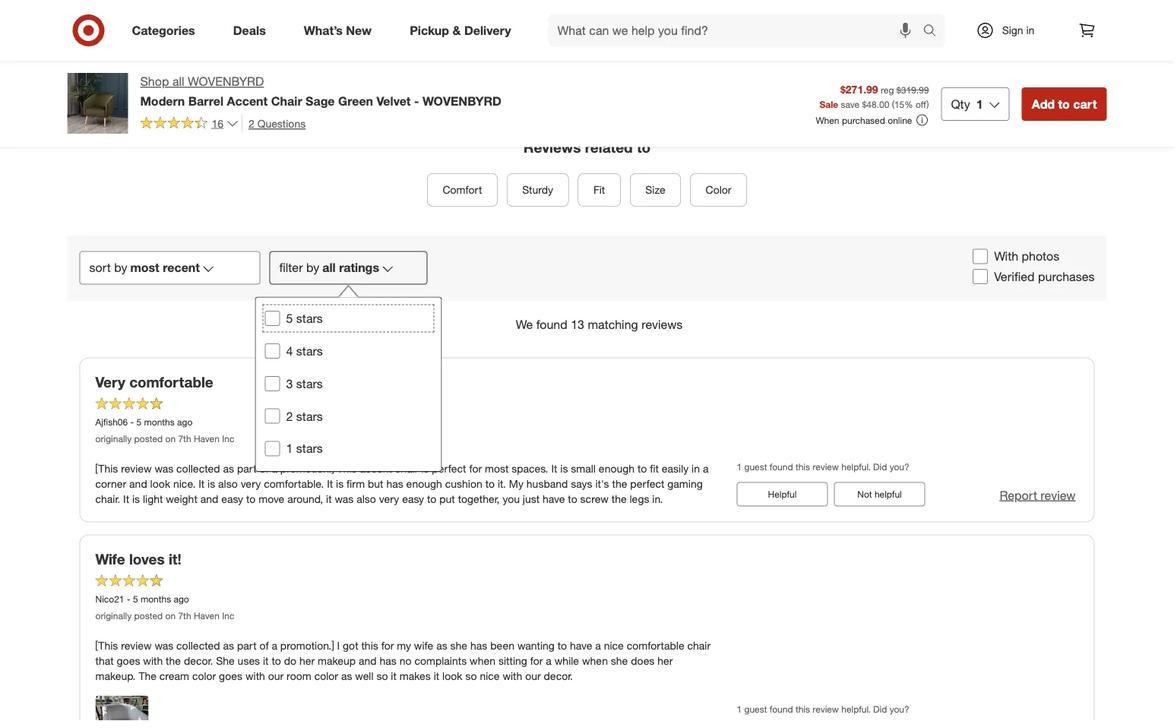 Task type: vqa. For each thing, say whether or not it's contained in the screenshot.
It
yes



Task type: describe. For each thing, give the bounding box(es) containing it.
inc for ajfish06 - 5 months ago originally posted on 7th haven inc
[[222, 433, 235, 445]]

part for very comfortable
[[237, 462, 257, 476]]

1 vertical spatial the
[[612, 493, 627, 506]]

(
[[893, 98, 895, 110]]

helpful button
[[737, 483, 829, 507]]

chair.
[[95, 493, 120, 506]]

uses
[[238, 655, 260, 668]]

most inside the [this review was collected as part of a promotion.] this accent chair is perfect for most spaces. it is small enough to fit easily in a corner and look nice. it is also very comfortable. it is firm but has enough cushion to it. my husband says it's the perfect gaming chair. it is light weight and easy to move around, it was also very easy to put together, you just have to screw the legs in.
[[485, 462, 509, 476]]

1 vertical spatial has
[[471, 640, 488, 653]]

2 for 2 stars
[[286, 409, 293, 424]]

a left while
[[546, 655, 552, 668]]

add to cart button
[[1023, 87, 1108, 121]]

With photos checkbox
[[974, 249, 989, 264]]

questions
[[258, 117, 306, 130]]

my
[[509, 478, 524, 491]]

0 vertical spatial decor.
[[184, 655, 213, 668]]

stars for 3 stars
[[296, 377, 323, 392]]

green
[[338, 93, 373, 108]]

helpful
[[769, 489, 797, 501]]

originally for nico21
[[95, 611, 132, 622]]

ajfish06
[[95, 417, 128, 429]]

do
[[284, 655, 297, 668]]

it right 'chair.'
[[123, 493, 129, 506]]

2 vertical spatial found
[[770, 704, 794, 715]]

a right easily
[[703, 462, 709, 476]]

spaces.
[[512, 462, 549, 476]]

is right accent
[[422, 462, 429, 476]]

2 her from the left
[[658, 655, 673, 668]]

1 horizontal spatial nice
[[604, 640, 624, 653]]

2 vertical spatial for
[[531, 655, 543, 668]]

with photos
[[995, 249, 1060, 264]]

sale
[[820, 98, 839, 110]]

accent
[[227, 93, 268, 108]]

verified
[[995, 270, 1035, 285]]

wife
[[95, 551, 125, 569]]

new
[[346, 23, 372, 38]]

very
[[95, 374, 125, 392]]

ago for nico21 - 5 months ago originally posted on 7th haven inc
[[174, 594, 189, 606]]

wanting
[[518, 640, 555, 653]]

when purchased online
[[816, 114, 913, 126]]

in inside the [this review was collected as part of a promotion.] this accent chair is perfect for most spaces. it is small enough to fit easily in a corner and look nice. it is also very comfortable. it is firm but has enough cushion to it. my husband says it's the perfect gaming chair. it is light weight and easy to move around, it was also very easy to put together, you just have to screw the legs in.
[[692, 462, 700, 476]]

0 horizontal spatial she
[[451, 640, 468, 653]]

stars for 1 stars
[[296, 442, 323, 457]]

2 easy from the left
[[402, 493, 424, 506]]

you
[[503, 493, 520, 506]]

qty 1
[[952, 96, 984, 111]]

it's
[[596, 478, 610, 491]]

says
[[571, 478, 593, 491]]

2 stars
[[286, 409, 323, 424]]

what's new
[[304, 23, 372, 38]]

2 you? from the top
[[890, 704, 910, 715]]

to left do
[[272, 655, 281, 668]]

image of modern barrel accent chair sage green velvet - wovenbyrd image
[[67, 73, 128, 134]]

a left i
[[272, 640, 278, 653]]

pickup
[[410, 23, 449, 38]]

while
[[555, 655, 580, 668]]

it up husband
[[552, 462, 558, 476]]

to left it.
[[486, 478, 495, 491]]

makes
[[400, 670, 431, 683]]

to up while
[[558, 640, 567, 653]]

i
[[337, 640, 340, 653]]

chair inside the [this review was collected as part of a promotion.] this accent chair is perfect for most spaces. it is small enough to fit easily in a corner and look nice. it is also very comfortable. it is firm but has enough cushion to it. my husband says it's the perfect gaming chair. it is light weight and easy to move around, it was also very easy to put together, you just have to screw the legs in.
[[395, 462, 419, 476]]

[this for very
[[95, 462, 118, 476]]

barrel
[[188, 93, 224, 108]]

have inside the [this review was collected as part of a promotion.] this accent chair is perfect for most spaces. it is small enough to fit easily in a corner and look nice. it is also very comfortable. it is firm but has enough cushion to it. my husband says it's the perfect gaming chair. it is light weight and easy to move around, it was also very easy to put together, you just have to screw the legs in.
[[543, 493, 565, 506]]

1 horizontal spatial decor.
[[544, 670, 573, 683]]

qty
[[952, 96, 971, 111]]

shop all wovenbyrd modern barrel accent chair sage green velvet - wovenbyrd
[[140, 74, 502, 108]]

deals
[[233, 23, 266, 38]]

originally for ajfish06
[[95, 433, 132, 445]]

0 vertical spatial the
[[613, 478, 628, 491]]

sitting
[[499, 655, 528, 668]]

as inside the [this review was collected as part of a promotion.] this accent chair is perfect for most spaces. it is small enough to fit easily in a corner and look nice. it is also very comfortable. it is firm but has enough cushion to it. my husband says it's the perfect gaming chair. it is light weight and easy to move around, it was also very easy to put together, you just have to screw the legs in.
[[223, 462, 234, 476]]

makeup.
[[95, 670, 136, 683]]

very comfortable
[[95, 374, 213, 392]]

together,
[[458, 493, 500, 506]]

of for very comfortable
[[260, 462, 269, 476]]

reviews related to
[[524, 139, 651, 156]]

0 vertical spatial in
[[1027, 24, 1035, 37]]

2 for 2 questions
[[249, 117, 255, 130]]

it right uses at the left bottom of page
[[263, 655, 269, 668]]

deals link
[[220, 14, 285, 47]]

$
[[863, 98, 867, 110]]

wife loves it!
[[95, 551, 182, 569]]

1 her from the left
[[300, 655, 315, 668]]

promotion.] for wife loves it!
[[281, 640, 334, 653]]

nico21
[[95, 594, 124, 606]]

by for filter by
[[306, 261, 320, 276]]

put
[[440, 493, 455, 506]]

review for [this review was collected as part of a promotion.] this accent chair is perfect for most spaces. it is small enough to fit easily in a corner and look nice. it is also very comfortable. it is firm but has enough cushion to it. my husband says it's the perfect gaming chair. it is light weight and easy to move around, it was also very easy to put together, you just have to screw the legs in.
[[121, 462, 152, 476]]

recent
[[163, 261, 200, 276]]

and inside [this review was collected as part of a promotion.] i got this for my wife as she has been wanting to have a nice comfortable chair that goes with the decor. she uses it to do her makeup and has no complaints when sitting for a while when she does her makeup. the cream color goes with our room color as well so it makes it look so nice with our decor.
[[359, 655, 377, 668]]

1 vertical spatial perfect
[[631, 478, 665, 491]]

0 vertical spatial also
[[218, 478, 238, 491]]

pickup & delivery link
[[397, 14, 530, 47]]

- for nico21 - 5 months ago originally posted on 7th haven inc
[[127, 594, 130, 606]]

posted for nico21
[[134, 611, 163, 622]]

1 horizontal spatial and
[[201, 493, 218, 506]]

ajfish06 - 5 months ago originally posted on 7th haven inc
[[95, 417, 235, 445]]

it inside the [this review was collected as part of a promotion.] this accent chair is perfect for most spaces. it is small enough to fit easily in a corner and look nice. it is also very comfortable. it is firm but has enough cushion to it. my husband says it's the perfect gaming chair. it is light weight and easy to move around, it was also very easy to put together, you just have to screw the legs in.
[[326, 493, 332, 506]]

3
[[286, 377, 293, 392]]

1 vertical spatial enough
[[407, 478, 443, 491]]

online
[[888, 114, 913, 126]]

was for wife loves it!
[[155, 640, 174, 653]]

nico21 - 5 months ago originally posted on 7th haven inc
[[95, 594, 235, 622]]

fit button
[[578, 174, 621, 207]]

1 so from the left
[[377, 670, 388, 683]]

by for sort by
[[114, 261, 127, 276]]

fit
[[650, 462, 659, 476]]

comfort
[[443, 184, 482, 197]]

of for wife loves it!
[[260, 640, 269, 653]]

the inside [this review was collected as part of a promotion.] i got this for my wife as she has been wanting to have a nice comfortable chair that goes with the decor. she uses it to do her makeup and has no complaints when sitting for a while when she does her makeup. the cream color goes with our room color as well so it makes it look so nice with our decor.
[[166, 655, 181, 668]]

- inside shop all wovenbyrd modern barrel accent chair sage green velvet - wovenbyrd
[[414, 93, 419, 108]]

sage
[[306, 93, 335, 108]]

easily
[[662, 462, 689, 476]]

sign in
[[1003, 24, 1035, 37]]

wife
[[414, 640, 434, 653]]

0 horizontal spatial comfortable
[[129, 374, 213, 392]]

$319.99
[[897, 84, 930, 95]]

1 vertical spatial was
[[335, 493, 354, 506]]

1 horizontal spatial very
[[379, 493, 400, 506]]

stars for 2 stars
[[296, 409, 323, 424]]

1 vertical spatial she
[[611, 655, 628, 668]]

husband
[[527, 478, 568, 491]]

it right nice.
[[199, 478, 205, 491]]

filter
[[279, 261, 303, 276]]

0 horizontal spatial very
[[241, 478, 261, 491]]

gaming
[[668, 478, 703, 491]]

not helpful button
[[835, 483, 926, 507]]

[this for wife
[[95, 640, 118, 653]]

part for wife loves it!
[[237, 640, 257, 653]]

5 stars
[[286, 312, 323, 326]]

5 stars checkbox
[[265, 312, 280, 327]]

1 vertical spatial also
[[357, 493, 376, 506]]

chair inside [this review was collected as part of a promotion.] i got this for my wife as she has been wanting to have a nice comfortable chair that goes with the decor. she uses it to do her makeup and has no complaints when sitting for a while when she does her makeup. the cream color goes with our room color as well so it makes it look so nice with our decor.
[[688, 640, 711, 653]]

purchases
[[1039, 270, 1095, 285]]

7th for ajfish06 - 5 months ago originally posted on 7th haven inc
[[178, 433, 191, 445]]

fit
[[594, 184, 606, 197]]

comfortable inside [this review was collected as part of a promotion.] i got this for my wife as she has been wanting to have a nice comfortable chair that goes with the decor. she uses it to do her makeup and has no complaints when sitting for a while when she does her makeup. the cream color goes with our room color as well so it makes it look so nice with our decor.
[[627, 640, 685, 653]]

the
[[139, 670, 157, 683]]

is left light
[[132, 493, 140, 506]]

0 horizontal spatial most
[[130, 261, 160, 276]]

color button
[[691, 174, 748, 207]]

1 guest from the top
[[745, 461, 768, 473]]

photos
[[1022, 249, 1060, 264]]

well
[[355, 670, 374, 683]]

small
[[571, 462, 596, 476]]

nice.
[[173, 478, 196, 491]]

related
[[585, 139, 633, 156]]

just
[[523, 493, 540, 506]]

&
[[453, 23, 461, 38]]

sturdy button
[[507, 174, 569, 207]]

2 vertical spatial this
[[796, 704, 811, 715]]

we found 13 matching reviews
[[516, 318, 683, 332]]

legs
[[630, 493, 650, 506]]

0 vertical spatial 5
[[286, 312, 293, 326]]

is left firm
[[336, 478, 344, 491]]



Task type: locate. For each thing, give the bounding box(es) containing it.
7th
[[178, 433, 191, 445], [178, 611, 191, 622]]

1 you? from the top
[[890, 461, 910, 473]]

- right the ajfish06
[[130, 417, 134, 429]]

1
[[977, 96, 984, 111], [286, 442, 293, 457], [737, 461, 742, 473], [737, 704, 742, 715]]

0 horizontal spatial her
[[300, 655, 315, 668]]

48.00
[[867, 98, 890, 110]]

13
[[571, 318, 585, 332]]

stars for 4 stars
[[296, 344, 323, 359]]

perfect up the cushion
[[432, 462, 467, 476]]

cream
[[160, 670, 189, 683]]

what's new link
[[291, 14, 391, 47]]

also down the but
[[357, 493, 376, 506]]

7th for nico21 - 5 months ago originally posted on 7th haven inc
[[178, 611, 191, 622]]

look inside [this review was collected as part of a promotion.] i got this for my wife as she has been wanting to have a nice comfortable chair that goes with the decor. she uses it to do her makeup and has no complaints when sitting for a while when she does her makeup. the cream color goes with our room color as well so it makes it look so nice with our decor.
[[443, 670, 463, 683]]

on up nice.
[[165, 433, 176, 445]]

has for wife loves it!
[[380, 655, 397, 668]]

1 color from the left
[[192, 670, 216, 683]]

4 stars
[[286, 344, 323, 359]]

comfortable up does
[[627, 640, 685, 653]]

very down the but
[[379, 493, 400, 506]]

have up while
[[570, 640, 593, 653]]

to right add
[[1059, 96, 1071, 111]]

a right wanting
[[596, 640, 601, 653]]

loves
[[129, 551, 165, 569]]

most left recent
[[130, 261, 160, 276]]

all inside shop all wovenbyrd modern barrel accent chair sage green velvet - wovenbyrd
[[173, 74, 184, 89]]

wovenbyrd
[[188, 74, 264, 89], [423, 93, 502, 108]]

1 stars
[[286, 442, 323, 457]]

0 vertical spatial and
[[129, 478, 147, 491]]

1 originally from the top
[[95, 433, 132, 445]]

her right does
[[658, 655, 673, 668]]

screw
[[581, 493, 609, 506]]

to left "move"
[[246, 493, 256, 506]]

save
[[841, 98, 860, 110]]

[this
[[95, 462, 118, 476], [95, 640, 118, 653]]

as
[[223, 462, 234, 476], [223, 640, 234, 653], [437, 640, 448, 653], [341, 670, 352, 683]]

it right the around,
[[326, 493, 332, 506]]

of down "1 stars" option
[[260, 462, 269, 476]]

2 stars checkbox
[[265, 409, 280, 424]]

5 right 5 stars option at the top of the page
[[286, 312, 293, 326]]

for down wanting
[[531, 655, 543, 668]]

2 part from the top
[[237, 640, 257, 653]]

by right sort
[[114, 261, 127, 276]]

[this inside the [this review was collected as part of a promotion.] this accent chair is perfect for most spaces. it is small enough to fit easily in a corner and look nice. it is also very comfortable. it is firm but has enough cushion to it. my husband says it's the perfect gaming chair. it is light weight and easy to move around, it was also very easy to put together, you just have to screw the legs in.
[[95, 462, 118, 476]]

review for report review
[[1041, 489, 1076, 503]]

review inside [this review was collected as part of a promotion.] i got this for my wife as she has been wanting to have a nice comfortable chair that goes with the decor. she uses it to do her makeup and has no complaints when sitting for a while when she does her makeup. the cream color goes with our room color as well so it makes it look so nice with our decor.
[[121, 640, 152, 653]]

2 down accent
[[249, 117, 255, 130]]

2 when from the left
[[582, 655, 608, 668]]

haven inside nico21 - 5 months ago originally posted on 7th haven inc
[[194, 611, 220, 622]]

2 horizontal spatial with
[[503, 670, 523, 683]]

very up "move"
[[241, 478, 261, 491]]

on
[[165, 433, 176, 445], [165, 611, 176, 622]]

has for very comfortable
[[387, 478, 404, 491]]

chair
[[395, 462, 419, 476], [688, 640, 711, 653]]

when
[[470, 655, 496, 668], [582, 655, 608, 668]]

0 vertical spatial guest
[[745, 461, 768, 473]]

1 by from the left
[[114, 261, 127, 276]]

size button
[[630, 174, 681, 207]]

has
[[387, 478, 404, 491], [471, 640, 488, 653], [380, 655, 397, 668]]

1 collected from the top
[[177, 462, 220, 476]]

1 vertical spatial 5
[[137, 417, 142, 429]]

months down loves
[[141, 594, 171, 606]]

5 inside ajfish06 - 5 months ago originally posted on 7th haven inc
[[137, 417, 142, 429]]

2 questions
[[249, 117, 306, 130]]

collected up she
[[177, 640, 220, 653]]

goes up the makeup.
[[117, 655, 140, 668]]

0 horizontal spatial enough
[[407, 478, 443, 491]]

1 horizontal spatial look
[[443, 670, 463, 683]]

1 horizontal spatial color
[[315, 670, 338, 683]]

ago inside ajfish06 - 5 months ago originally posted on 7th haven inc
[[177, 417, 193, 429]]

with
[[143, 655, 163, 668], [246, 670, 265, 683], [503, 670, 523, 683]]

3 stars from the top
[[296, 377, 323, 392]]

perfect down fit
[[631, 478, 665, 491]]

2 7th from the top
[[178, 611, 191, 622]]

0 horizontal spatial our
[[268, 670, 284, 683]]

a down "1 stars" option
[[272, 462, 278, 476]]

2 color from the left
[[315, 670, 338, 683]]

1 horizontal spatial wovenbyrd
[[423, 93, 502, 108]]

2 vertical spatial -
[[127, 594, 130, 606]]

1 horizontal spatial all
[[323, 261, 336, 276]]

when down been
[[470, 655, 496, 668]]

inc for nico21 - 5 months ago originally posted on 7th haven inc
[[222, 611, 235, 622]]

1 horizontal spatial most
[[485, 462, 509, 476]]

1 horizontal spatial our
[[526, 670, 541, 683]]

reviews
[[642, 318, 683, 332]]

it left makes
[[391, 670, 397, 683]]

originally down nico21
[[95, 611, 132, 622]]

1 horizontal spatial enough
[[599, 462, 635, 476]]

has right the but
[[387, 478, 404, 491]]

- inside ajfish06 - 5 months ago originally posted on 7th haven inc
[[130, 417, 134, 429]]

was down firm
[[335, 493, 354, 506]]

add to cart
[[1033, 96, 1098, 111]]

comfortable.
[[264, 478, 324, 491]]

our left room
[[268, 670, 284, 683]]

promotion.] inside [this review was collected as part of a promotion.] i got this for my wife as she has been wanting to have a nice comfortable chair that goes with the decor. she uses it to do her makeup and has no complaints when sitting for a while when she does her makeup. the cream color goes with our room color as well so it makes it look so nice with our decor.
[[281, 640, 334, 653]]

color down she
[[192, 670, 216, 683]]

filter by all ratings
[[279, 261, 379, 276]]

most up it.
[[485, 462, 509, 476]]

for
[[470, 462, 482, 476], [382, 640, 394, 653], [531, 655, 543, 668]]

months inside nico21 - 5 months ago originally posted on 7th haven inc
[[141, 594, 171, 606]]

0 vertical spatial chair
[[395, 462, 419, 476]]

1 vertical spatial this
[[362, 640, 379, 653]]

1 vertical spatial promotion.]
[[281, 640, 334, 653]]

1 vertical spatial found
[[770, 461, 794, 473]]

collected inside the [this review was collected as part of a promotion.] this accent chair is perfect for most spaces. it is small enough to fit easily in a corner and look nice. it is also very comfortable. it is firm but has enough cushion to it. my husband says it's the perfect gaming chair. it is light weight and easy to move around, it was also very easy to put together, you just have to screw the legs in.
[[177, 462, 220, 476]]

for left the my
[[382, 640, 394, 653]]

5 stars from the top
[[296, 442, 323, 457]]

0 vertical spatial found
[[537, 318, 568, 332]]

to inside add to cart button
[[1059, 96, 1071, 111]]

it down complaints
[[434, 670, 440, 683]]

15
[[895, 98, 905, 110]]

categories link
[[119, 14, 214, 47]]

to right related in the top of the page
[[637, 139, 651, 156]]

with up 'the'
[[143, 655, 163, 668]]

1 stars checkbox
[[265, 442, 280, 457]]

enough up "put"
[[407, 478, 443, 491]]

ago down very comfortable
[[177, 417, 193, 429]]

1 1 guest found this review helpful. did you? from the top
[[737, 461, 910, 473]]

decor.
[[184, 655, 213, 668], [544, 670, 573, 683]]

2 right "2 stars" option
[[286, 409, 293, 424]]

posted for ajfish06
[[134, 433, 163, 445]]

on inside nico21 - 5 months ago originally posted on 7th haven inc
[[165, 611, 176, 622]]

also right nice.
[[218, 478, 238, 491]]

has inside the [this review was collected as part of a promotion.] this accent chair is perfect for most spaces. it is small enough to fit easily in a corner and look nice. it is also very comfortable. it is firm but has enough cushion to it. my husband says it's the perfect gaming chair. it is light weight and easy to move around, it was also very easy to put together, you just have to screw the legs in.
[[387, 478, 404, 491]]

she up complaints
[[451, 640, 468, 653]]

for inside the [this review was collected as part of a promotion.] this accent chair is perfect for most spaces. it is small enough to fit easily in a corner and look nice. it is also very comfortable. it is firm but has enough cushion to it. my husband says it's the perfect gaming chair. it is light weight and easy to move around, it was also very easy to put together, you just have to screw the legs in.
[[470, 462, 482, 476]]

goes
[[117, 655, 140, 668], [219, 670, 243, 683]]

0 horizontal spatial color
[[192, 670, 216, 683]]

1 vertical spatial decor.
[[544, 670, 573, 683]]

collected for very comfortable
[[177, 462, 220, 476]]

- right nico21
[[127, 594, 130, 606]]

0 vertical spatial [this
[[95, 462, 118, 476]]

1 stars from the top
[[296, 312, 323, 326]]

[this up 'that'
[[95, 640, 118, 653]]

part inside [this review was collected as part of a promotion.] i got this for my wife as she has been wanting to have a nice comfortable chair that goes with the decor. she uses it to do her makeup and has no complaints when sitting for a while when she does her makeup. the cream color goes with our room color as well so it makes it look so nice with our decor.
[[237, 640, 257, 653]]

1 of from the top
[[260, 462, 269, 476]]

size
[[646, 184, 666, 197]]

so down complaints
[[466, 670, 477, 683]]

accent
[[360, 462, 392, 476]]

2 did from the top
[[874, 704, 888, 715]]

7th inside ajfish06 - 5 months ago originally posted on 7th haven inc
[[178, 433, 191, 445]]

verified purchases
[[995, 270, 1095, 285]]

inc
[[222, 433, 235, 445], [222, 611, 235, 622]]

1 vertical spatial chair
[[688, 640, 711, 653]]

0 horizontal spatial chair
[[395, 462, 419, 476]]

1 inc from the top
[[222, 433, 235, 445]]

all left ratings
[[323, 261, 336, 276]]

16 link
[[140, 115, 239, 133]]

0 horizontal spatial nice
[[480, 670, 500, 683]]

review inside button
[[1041, 489, 1076, 503]]

1 when from the left
[[470, 655, 496, 668]]

originally inside ajfish06 - 5 months ago originally posted on 7th haven inc
[[95, 433, 132, 445]]

0 horizontal spatial easy
[[221, 493, 243, 506]]

of up uses at the left bottom of page
[[260, 640, 269, 653]]

originally inside nico21 - 5 months ago originally posted on 7th haven inc
[[95, 611, 132, 622]]

for up the cushion
[[470, 462, 482, 476]]

2 questions link
[[242, 115, 306, 132]]

her right do
[[300, 655, 315, 668]]

enough
[[599, 462, 635, 476], [407, 478, 443, 491]]

1 guest found this review helpful. did you?
[[737, 461, 910, 473], [737, 704, 910, 715]]

0 vertical spatial perfect
[[432, 462, 467, 476]]

the right it's
[[613, 478, 628, 491]]

2 by from the left
[[306, 261, 320, 276]]

it
[[326, 493, 332, 506], [263, 655, 269, 668], [391, 670, 397, 683], [434, 670, 440, 683]]

7th down it!
[[178, 611, 191, 622]]

[this inside [this review was collected as part of a promotion.] i got this for my wife as she has been wanting to have a nice comfortable chair that goes with the decor. she uses it to do her makeup and has no complaints when sitting for a while when she does her makeup. the cream color goes with our room color as well so it makes it look so nice with our decor.
[[95, 640, 118, 653]]

1 vertical spatial have
[[570, 640, 593, 653]]

1 vertical spatial [this
[[95, 640, 118, 653]]

to down says
[[568, 493, 578, 506]]

-
[[414, 93, 419, 108], [130, 417, 134, 429], [127, 594, 130, 606]]

1 vertical spatial inc
[[222, 611, 235, 622]]

0 horizontal spatial have
[[543, 493, 565, 506]]

0 horizontal spatial 2
[[249, 117, 255, 130]]

to left "put"
[[427, 493, 437, 506]]

2 stars from the top
[[296, 344, 323, 359]]

on inside ajfish06 - 5 months ago originally posted on 7th haven inc
[[165, 433, 176, 445]]

0 vertical spatial wovenbyrd
[[188, 74, 264, 89]]

2 inc from the top
[[222, 611, 235, 622]]

ago inside nico21 - 5 months ago originally posted on 7th haven inc
[[174, 594, 189, 606]]

0 vertical spatial for
[[470, 462, 482, 476]]

1 vertical spatial very
[[379, 493, 400, 506]]

1 promotion.] from the top
[[281, 462, 334, 476]]

1 easy from the left
[[221, 493, 243, 506]]

promotion.] down 1 stars
[[281, 462, 334, 476]]

0 vertical spatial 1 guest found this review helpful. did you?
[[737, 461, 910, 473]]

on down it!
[[165, 611, 176, 622]]

inc inside ajfish06 - 5 months ago originally posted on 7th haven inc
[[222, 433, 235, 445]]

0 vertical spatial enough
[[599, 462, 635, 476]]

part inside the [this review was collected as part of a promotion.] this accent chair is perfect for most spaces. it is small enough to fit easily in a corner and look nice. it is also very comfortable. it is firm but has enough cushion to it. my husband says it's the perfect gaming chair. it is light weight and easy to move around, it was also very easy to put together, you just have to screw the legs in.
[[237, 462, 257, 476]]

has left been
[[471, 640, 488, 653]]

ago down it!
[[174, 594, 189, 606]]

0 horizontal spatial decor.
[[184, 655, 213, 668]]

2 [this from the top
[[95, 640, 118, 653]]

1 horizontal spatial 2
[[286, 409, 293, 424]]

5 right the ajfish06
[[137, 417, 142, 429]]

0 vertical spatial inc
[[222, 433, 235, 445]]

1 haven from the top
[[194, 433, 220, 445]]

decor. down while
[[544, 670, 573, 683]]

0 vertical spatial did
[[874, 461, 888, 473]]

inc inside nico21 - 5 months ago originally posted on 7th haven inc
[[222, 611, 235, 622]]

is left small
[[561, 462, 568, 476]]

0 vertical spatial was
[[155, 462, 174, 476]]

it
[[552, 462, 558, 476], [199, 478, 205, 491], [327, 478, 333, 491], [123, 493, 129, 506]]

1 horizontal spatial so
[[466, 670, 477, 683]]

1 horizontal spatial by
[[306, 261, 320, 276]]

delivery
[[465, 23, 511, 38]]

sort
[[89, 261, 111, 276]]

2 on from the top
[[165, 611, 176, 622]]

originally down the ajfish06
[[95, 433, 132, 445]]

1 vertical spatial all
[[323, 261, 336, 276]]

1 horizontal spatial her
[[658, 655, 673, 668]]

1 on from the top
[[165, 433, 176, 445]]

months down very comfortable
[[144, 417, 175, 429]]

2 guest from the top
[[745, 704, 768, 715]]

1 vertical spatial and
[[201, 493, 218, 506]]

1 [this from the top
[[95, 462, 118, 476]]

our down sitting
[[526, 670, 541, 683]]

collected inside [this review was collected as part of a promotion.] i got this for my wife as she has been wanting to have a nice comfortable chair that goes with the decor. she uses it to do her makeup and has no complaints when sitting for a while when she does her makeup. the cream color goes with our room color as well so it makes it look so nice with our decor.
[[177, 640, 220, 653]]

got
[[343, 640, 359, 653]]

2 posted from the top
[[134, 611, 163, 622]]

this inside [this review was collected as part of a promotion.] i got this for my wife as she has been wanting to have a nice comfortable chair that goes with the decor. she uses it to do her makeup and has no complaints when sitting for a while when she does her makeup. the cream color goes with our room color as well so it makes it look so nice with our decor.
[[362, 640, 379, 653]]

- for ajfish06 - 5 months ago originally posted on 7th haven inc
[[130, 417, 134, 429]]

%
[[905, 98, 914, 110]]

goes down she
[[219, 670, 243, 683]]

promotion.] for very comfortable
[[281, 462, 334, 476]]

1 vertical spatial nice
[[480, 670, 500, 683]]

5
[[286, 312, 293, 326], [137, 417, 142, 429], [133, 594, 138, 606]]

2 inside 2 questions link
[[249, 117, 255, 130]]

months inside ajfish06 - 5 months ago originally posted on 7th haven inc
[[144, 417, 175, 429]]

so
[[377, 670, 388, 683], [466, 670, 477, 683]]

3 stars
[[286, 377, 323, 392]]

cart
[[1074, 96, 1098, 111]]

wovenbyrd right the velvet
[[423, 93, 502, 108]]

2 horizontal spatial and
[[359, 655, 377, 668]]

5 right nico21
[[133, 594, 138, 606]]

1 vertical spatial ago
[[174, 594, 189, 606]]

of
[[260, 462, 269, 476], [260, 640, 269, 653]]

decor. left she
[[184, 655, 213, 668]]

and up well
[[359, 655, 377, 668]]

4 stars from the top
[[296, 409, 323, 424]]

have inside [this review was collected as part of a promotion.] i got this for my wife as she has been wanting to have a nice comfortable chair that goes with the decor. she uses it to do her makeup and has no complaints when sitting for a while when she does her makeup. the cream color goes with our room color as well so it makes it look so nice with our decor.
[[570, 640, 593, 653]]

add
[[1033, 96, 1056, 111]]

1 vertical spatial goes
[[219, 670, 243, 683]]

wovenbyrd up barrel
[[188, 74, 264, 89]]

of inside [this review was collected as part of a promotion.] i got this for my wife as she has been wanting to have a nice comfortable chair that goes with the decor. she uses it to do her makeup and has no complaints when sitting for a while when she does her makeup. the cream color goes with our room color as well so it makes it look so nice with our decor.
[[260, 640, 269, 653]]

- inside nico21 - 5 months ago originally posted on 7th haven inc
[[127, 594, 130, 606]]

promotion.] up do
[[281, 640, 334, 653]]

1 vertical spatial part
[[237, 640, 257, 653]]

and right weight
[[201, 493, 218, 506]]

has left no on the bottom left
[[380, 655, 397, 668]]

1 vertical spatial helpful.
[[842, 704, 871, 715]]

posted inside ajfish06 - 5 months ago originally posted on 7th haven inc
[[134, 433, 163, 445]]

1 vertical spatial in
[[692, 462, 700, 476]]

1 horizontal spatial have
[[570, 640, 593, 653]]

0 vertical spatial promotion.]
[[281, 462, 334, 476]]

most
[[130, 261, 160, 276], [485, 462, 509, 476]]

enough up it's
[[599, 462, 635, 476]]

0 vertical spatial originally
[[95, 433, 132, 445]]

easy
[[221, 493, 243, 506], [402, 493, 424, 506]]

of inside the [this review was collected as part of a promotion.] this accent chair is perfect for most spaces. it is small enough to fit easily in a corner and look nice. it is also very comfortable. it is firm but has enough cushion to it. my husband says it's the perfect gaming chair. it is light weight and easy to move around, it was also very easy to put together, you just have to screw the legs in.
[[260, 462, 269, 476]]

review inside the [this review was collected as part of a promotion.] this accent chair is perfect for most spaces. it is small enough to fit easily in a corner and look nice. it is also very comfortable. it is firm but has enough cushion to it. my husband says it's the perfect gaming chair. it is light weight and easy to move around, it was also very easy to put together, you just have to screw the legs in.
[[121, 462, 152, 476]]

on for nico21
[[165, 611, 176, 622]]

0 vertical spatial ago
[[177, 417, 193, 429]]

haven up nice.
[[194, 433, 220, 445]]

we
[[516, 318, 533, 332]]

1 vertical spatial you?
[[890, 704, 910, 715]]

1 7th from the top
[[178, 433, 191, 445]]

0 horizontal spatial and
[[129, 478, 147, 491]]

reg
[[881, 84, 895, 95]]

- right the velvet
[[414, 93, 419, 108]]

0 horizontal spatial wovenbyrd
[[188, 74, 264, 89]]

1 horizontal spatial with
[[246, 670, 265, 683]]

originally
[[95, 433, 132, 445], [95, 611, 132, 622]]

0 vertical spatial posted
[[134, 433, 163, 445]]

in.
[[653, 493, 663, 506]]

4 stars checkbox
[[265, 344, 280, 359]]

posted
[[134, 433, 163, 445], [134, 611, 163, 622]]

months for nico21
[[141, 594, 171, 606]]

0 vertical spatial has
[[387, 478, 404, 491]]

2 vertical spatial and
[[359, 655, 377, 668]]

chair
[[271, 93, 302, 108]]

1 vertical spatial -
[[130, 417, 134, 429]]

ratings
[[339, 261, 379, 276]]

2 haven from the top
[[194, 611, 220, 622]]

haven inside ajfish06 - 5 months ago originally posted on 7th haven inc
[[194, 433, 220, 445]]

1 part from the top
[[237, 462, 257, 476]]

comfortable up ajfish06 - 5 months ago originally posted on 7th haven inc
[[129, 374, 213, 392]]

2 helpful. from the top
[[842, 704, 871, 715]]

1 horizontal spatial for
[[470, 462, 482, 476]]

and up light
[[129, 478, 147, 491]]

review for [this review was collected as part of a promotion.] i got this for my wife as she has been wanting to have a nice comfortable chair that goes with the decor. she uses it to do her makeup and has no complaints when sitting for a while when she does her makeup. the cream color goes with our room color as well so it makes it look so nice with our decor.
[[121, 640, 152, 653]]

comfortable
[[129, 374, 213, 392], [627, 640, 685, 653]]

look inside the [this review was collected as part of a promotion.] this accent chair is perfect for most spaces. it is small enough to fit easily in a corner and look nice. it is also very comfortable. it is firm but has enough cushion to it. my husband says it's the perfect gaming chair. it is light weight and easy to move around, it was also very easy to put together, you just have to screw the legs in.
[[150, 478, 170, 491]]

collected up nice.
[[177, 462, 220, 476]]

shop
[[140, 74, 169, 89]]

1 horizontal spatial goes
[[219, 670, 243, 683]]

weight
[[166, 493, 198, 506]]

when right while
[[582, 655, 608, 668]]

collected
[[177, 462, 220, 476], [177, 640, 220, 653]]

0 horizontal spatial goes
[[117, 655, 140, 668]]

she left does
[[611, 655, 628, 668]]

2 collected from the top
[[177, 640, 220, 653]]

0 vertical spatial she
[[451, 640, 468, 653]]

2 so from the left
[[466, 670, 477, 683]]

ago
[[177, 417, 193, 429], [174, 594, 189, 606]]

so right well
[[377, 670, 388, 683]]

3 stars checkbox
[[265, 377, 280, 392]]

1 vertical spatial for
[[382, 640, 394, 653]]

when
[[816, 114, 840, 126]]

0 vertical spatial most
[[130, 261, 160, 276]]

5 inside nico21 - 5 months ago originally posted on 7th haven inc
[[133, 594, 138, 606]]

1 horizontal spatial perfect
[[631, 478, 665, 491]]

collected for wife loves it!
[[177, 640, 220, 653]]

is right nice.
[[208, 478, 215, 491]]

color down makeup
[[315, 670, 338, 683]]

5 for nico21 - 5 months ago originally posted on 7th haven inc
[[133, 594, 138, 606]]

velvet
[[377, 93, 411, 108]]

to
[[1059, 96, 1071, 111], [637, 139, 651, 156], [638, 462, 647, 476], [486, 478, 495, 491], [246, 493, 256, 506], [427, 493, 437, 506], [568, 493, 578, 506], [558, 640, 567, 653], [272, 655, 281, 668]]

2 promotion.] from the top
[[281, 640, 334, 653]]

0 horizontal spatial for
[[382, 640, 394, 653]]

2 originally from the top
[[95, 611, 132, 622]]

all right shop
[[173, 74, 184, 89]]

our
[[268, 670, 284, 683], [526, 670, 541, 683]]

look up light
[[150, 478, 170, 491]]

haven up she
[[194, 611, 220, 622]]

1 horizontal spatial when
[[582, 655, 608, 668]]

1 horizontal spatial also
[[357, 493, 376, 506]]

also
[[218, 478, 238, 491], [357, 493, 376, 506]]

2 our from the left
[[526, 670, 541, 683]]

helpful
[[875, 489, 903, 501]]

0 vertical spatial have
[[543, 493, 565, 506]]

2 vertical spatial the
[[166, 655, 181, 668]]

2 vertical spatial was
[[155, 640, 174, 653]]

0 vertical spatial this
[[796, 461, 811, 473]]

1 horizontal spatial chair
[[688, 640, 711, 653]]

ago for ajfish06 - 5 months ago originally posted on 7th haven inc
[[177, 417, 193, 429]]

makeup
[[318, 655, 356, 668]]

have down husband
[[543, 493, 565, 506]]

on for ajfish06
[[165, 433, 176, 445]]

haven for nico21 - 5 months ago originally posted on 7th haven inc
[[194, 611, 220, 622]]

very
[[241, 478, 261, 491], [379, 493, 400, 506]]

1 vertical spatial 7th
[[178, 611, 191, 622]]

was inside [this review was collected as part of a promotion.] i got this for my wife as she has been wanting to have a nice comfortable chair that goes with the decor. she uses it to do her makeup and has no complaints when sitting for a while when she does her makeup. the cream color goes with our room color as well so it makes it look so nice with our decor.
[[155, 640, 174, 653]]

it left firm
[[327, 478, 333, 491]]

0 vertical spatial collected
[[177, 462, 220, 476]]

1 did from the top
[[874, 461, 888, 473]]

2 vertical spatial 5
[[133, 594, 138, 606]]

5 for ajfish06 - 5 months ago originally posted on 7th haven inc
[[137, 417, 142, 429]]

stars for 5 stars
[[296, 312, 323, 326]]

0 horizontal spatial with
[[143, 655, 163, 668]]

with down sitting
[[503, 670, 523, 683]]

1 our from the left
[[268, 670, 284, 683]]

haven for ajfish06 - 5 months ago originally posted on 7th haven inc
[[194, 433, 220, 445]]

stars right '4'
[[296, 344, 323, 359]]

1 posted from the top
[[134, 433, 163, 445]]

1 vertical spatial months
[[141, 594, 171, 606]]

look
[[150, 478, 170, 491], [443, 670, 463, 683]]

was for very comfortable
[[155, 462, 174, 476]]

1 horizontal spatial comfortable
[[627, 640, 685, 653]]

Verified purchases checkbox
[[974, 270, 989, 285]]

to left fit
[[638, 462, 647, 476]]

categories
[[132, 23, 195, 38]]

7th inside nico21 - 5 months ago originally posted on 7th haven inc
[[178, 611, 191, 622]]

promotion.] inside the [this review was collected as part of a promotion.] this accent chair is perfect for most spaces. it is small enough to fit easily in a corner and look nice. it is also very comfortable. it is firm but has enough cushion to it. my husband says it's the perfect gaming chair. it is light weight and easy to move around, it was also very easy to put together, you just have to screw the legs in.
[[281, 462, 334, 476]]

1 helpful. from the top
[[842, 461, 871, 473]]

around,
[[288, 493, 323, 506]]

2 1 guest found this review helpful. did you? from the top
[[737, 704, 910, 715]]

in right the sign
[[1027, 24, 1035, 37]]

1 vertical spatial on
[[165, 611, 176, 622]]

that
[[95, 655, 114, 668]]

posted inside nico21 - 5 months ago originally posted on 7th haven inc
[[134, 611, 163, 622]]

What can we help you find? suggestions appear below search field
[[549, 14, 927, 47]]

0 vertical spatial look
[[150, 478, 170, 491]]

months for ajfish06
[[144, 417, 175, 429]]

0 vertical spatial -
[[414, 93, 419, 108]]

2 of from the top
[[260, 640, 269, 653]]

[this up 'corner'
[[95, 462, 118, 476]]

promotion.]
[[281, 462, 334, 476], [281, 640, 334, 653]]



